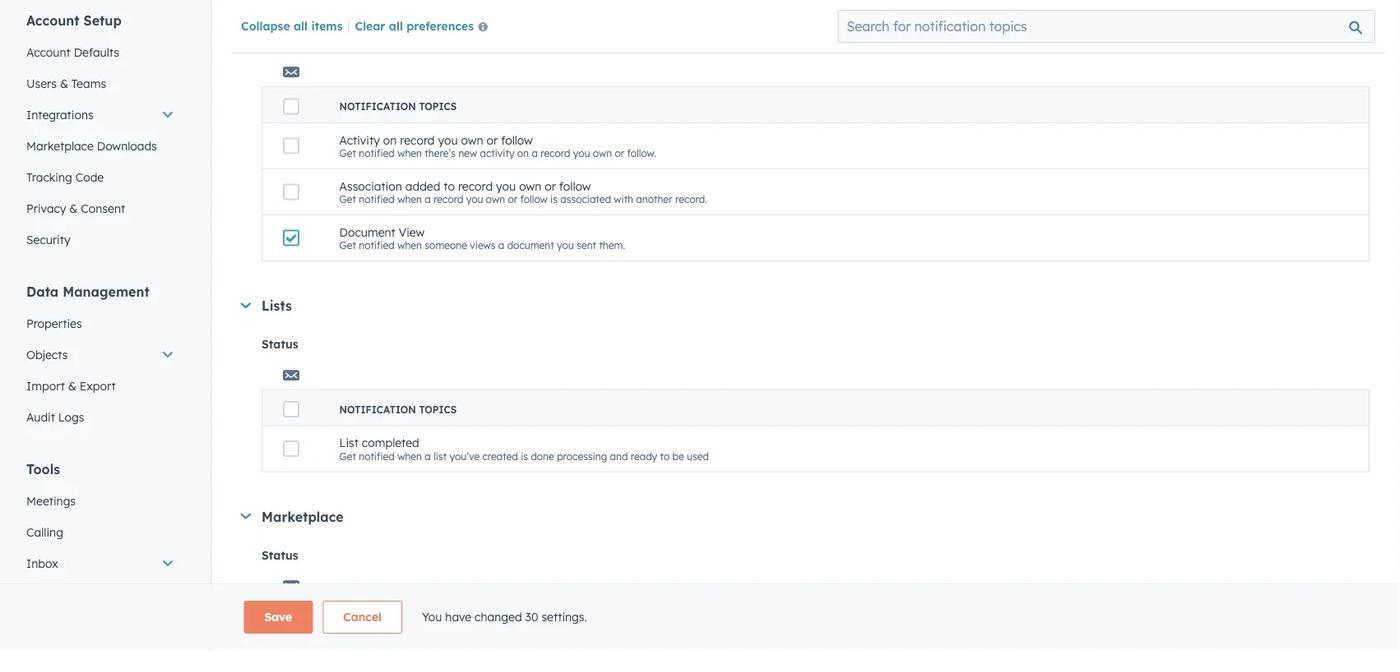 Task type: describe. For each thing, give the bounding box(es) containing it.
privacy & consent link
[[16, 193, 184, 225]]

is inside association added to record you own or follow get notified when a record you own or follow is associated with another record.
[[551, 193, 558, 206]]

to inside association added to record you own or follow get notified when a record you own or follow is associated with another record.
[[444, 179, 455, 193]]

follow up document
[[521, 193, 548, 206]]

a inside association added to record you own or follow get notified when a record you own or follow is associated with another record.
[[425, 193, 431, 206]]

marketplace button
[[240, 509, 1370, 525]]

view
[[399, 225, 425, 239]]

consent
[[81, 202, 125, 216]]

notification topics for lists
[[339, 404, 457, 416]]

notification topics for marketplace
[[339, 615, 457, 627]]

import & export
[[26, 379, 116, 394]]

associated
[[561, 193, 611, 206]]

new
[[459, 147, 477, 159]]

inbox button
[[16, 549, 184, 580]]

data
[[26, 284, 59, 300]]

own down the activity on record you own or follow get notified when there's new activity on a record you own or follow.
[[519, 179, 542, 193]]

own right there's
[[461, 133, 484, 147]]

when inside document view get notified when someone views a document you sent them.
[[398, 239, 422, 252]]

privacy & consent
[[26, 202, 125, 216]]

save button
[[244, 602, 313, 635]]

own left follow.
[[593, 147, 612, 159]]

sent
[[577, 239, 597, 252]]

notified inside document view get notified when someone views a document you sent them.
[[359, 239, 395, 252]]

updates
[[306, 34, 352, 49]]

status for lists
[[262, 337, 298, 352]]

inbox
[[26, 557, 58, 572]]

objects
[[26, 348, 68, 363]]

processing
[[557, 450, 608, 463]]

association added to record you own or follow get notified when a record you own or follow is associated with another record.
[[339, 179, 708, 206]]

marketplace downloads
[[26, 139, 157, 153]]

to inside the list completed get notified when a list you've created is done processing and ready to be used
[[660, 450, 670, 463]]

integrations
[[26, 108, 94, 122]]

a inside document view get notified when someone views a document you sent them.
[[499, 239, 505, 252]]

a inside the activity on record you own or follow get notified when there's new activity on a record you own or follow.
[[532, 147, 538, 159]]

done
[[531, 450, 555, 463]]

ready
[[631, 450, 658, 463]]

and
[[610, 450, 628, 463]]

document
[[339, 225, 396, 239]]

cancel
[[343, 611, 382, 625]]

items
[[311, 18, 343, 33]]

users & teams
[[26, 77, 106, 91]]

you have changed 30 settings.
[[422, 611, 587, 625]]

you inside document view get notified when someone views a document you sent them.
[[557, 239, 574, 252]]

properties link
[[16, 309, 184, 340]]

document view get notified when someone views a document you sent them.
[[339, 225, 626, 252]]

record up added
[[400, 133, 435, 147]]

users
[[26, 77, 57, 91]]

import & export link
[[16, 371, 184, 402]]

when inside the activity on record you own or follow get notified when there's new activity on a record you own or follow.
[[398, 147, 422, 159]]

account defaults link
[[16, 37, 184, 68]]

clear all preferences
[[355, 18, 474, 33]]

notified inside association added to record you own or follow get notified when a record you own or follow is associated with another record.
[[359, 193, 395, 206]]

or left follow.
[[615, 147, 625, 159]]

list
[[434, 450, 447, 463]]

association
[[339, 179, 402, 193]]

code
[[75, 170, 104, 185]]

preferences
[[407, 18, 474, 33]]

lists
[[262, 298, 292, 314]]

tracking
[[26, 170, 72, 185]]

or right new
[[487, 133, 498, 147]]

marketplace for marketplace downloads
[[26, 139, 94, 153]]

collapse all items button
[[241, 18, 343, 33]]

with
[[614, 193, 634, 206]]

tools element
[[16, 461, 184, 651]]

marketplace downloads link
[[16, 131, 184, 162]]

record down new
[[458, 179, 493, 193]]

record.
[[676, 193, 708, 206]]

setup
[[84, 12, 122, 29]]

collapse
[[241, 18, 290, 33]]

marketplace for marketplace
[[262, 509, 344, 525]]

used
[[687, 450, 709, 463]]

there's
[[425, 147, 456, 159]]

& for teams
[[60, 77, 68, 91]]

a inside the list completed get notified when a list you've created is done processing and ready to be used
[[425, 450, 431, 463]]

calling
[[26, 526, 63, 540]]

notification for lists
[[339, 404, 416, 416]]

another
[[636, 193, 673, 206]]

30
[[525, 611, 539, 625]]

views
[[470, 239, 496, 252]]

record up association added to record you own or follow get notified when a record you own or follow is associated with another record.
[[541, 147, 571, 159]]

account defaults
[[26, 45, 119, 60]]

downloads
[[97, 139, 157, 153]]

settings.
[[542, 611, 587, 625]]

export
[[80, 379, 116, 394]]

clear all preferences button
[[355, 17, 495, 37]]

account for account setup
[[26, 12, 80, 29]]



Task type: vqa. For each thing, say whether or not it's contained in the screenshot.
Search image
no



Task type: locate. For each thing, give the bounding box(es) containing it.
get inside document view get notified when someone views a document you sent them.
[[339, 239, 356, 252]]

a right activity
[[532, 147, 538, 159]]

document
[[507, 239, 554, 252]]

notified inside the activity on record you own or follow get notified when there's new activity on a record you own or follow.
[[359, 147, 395, 159]]

account up account defaults
[[26, 12, 80, 29]]

notified inside the list completed get notified when a list you've created is done processing and ready to be used
[[359, 450, 395, 463]]

2 all from the left
[[389, 18, 403, 33]]

follow inside the activity on record you own or follow get notified when there's new activity on a record you own or follow.
[[501, 133, 533, 147]]

activity
[[339, 133, 380, 147]]

1 caret image from the top
[[241, 303, 251, 309]]

notification topics
[[339, 100, 457, 113], [339, 404, 457, 416], [339, 615, 457, 627]]

get
[[339, 147, 356, 159], [339, 193, 356, 206], [339, 239, 356, 252], [339, 450, 356, 463]]

or
[[487, 133, 498, 147], [615, 147, 625, 159], [545, 179, 556, 193], [508, 193, 518, 206]]

status
[[262, 337, 298, 352], [262, 549, 298, 563]]

1 account from the top
[[26, 12, 80, 29]]

added
[[406, 179, 441, 193]]

list
[[339, 436, 359, 450]]

all right clear
[[389, 18, 403, 33]]

all inside button
[[389, 18, 403, 33]]

integrations button
[[16, 100, 184, 131]]

notified left view
[[359, 239, 395, 252]]

1 vertical spatial caret image
[[241, 514, 251, 520]]

1 get from the top
[[339, 147, 356, 159]]

0 vertical spatial marketplace
[[26, 139, 94, 153]]

is left associated
[[551, 193, 558, 206]]

own
[[461, 133, 484, 147], [593, 147, 612, 159], [519, 179, 542, 193], [486, 193, 505, 206]]

all for clear
[[389, 18, 403, 33]]

0 horizontal spatial all
[[294, 18, 308, 33]]

topics up list
[[419, 404, 457, 416]]

have
[[446, 611, 472, 625]]

record
[[262, 34, 302, 49]]

notified right "list" in the bottom left of the page
[[359, 450, 395, 463]]

topics for marketplace
[[419, 615, 457, 627]]

notified up the document on the left of the page
[[359, 193, 395, 206]]

status up save
[[262, 549, 298, 563]]

meetings link
[[16, 486, 184, 518]]

calling link
[[16, 518, 184, 549]]

to left be
[[660, 450, 670, 463]]

account setup element
[[16, 12, 184, 256]]

notification
[[339, 100, 416, 113], [339, 404, 416, 416], [339, 615, 416, 627]]

1 topics from the top
[[419, 100, 457, 113]]

get up association
[[339, 147, 356, 159]]

data management element
[[16, 283, 184, 434]]

& inside 'link'
[[69, 202, 78, 216]]

you left new
[[438, 133, 458, 147]]

or left associated
[[545, 179, 556, 193]]

marketplace inside account setup element
[[26, 139, 94, 153]]

privacy
[[26, 202, 66, 216]]

get inside association added to record you own or follow get notified when a record you own or follow is associated with another record.
[[339, 193, 356, 206]]

1 vertical spatial status
[[262, 549, 298, 563]]

all for collapse
[[294, 18, 308, 33]]

you've
[[450, 450, 480, 463]]

when
[[398, 147, 422, 159], [398, 193, 422, 206], [398, 239, 422, 252], [398, 450, 422, 463]]

a left list
[[425, 450, 431, 463]]

notification up completed
[[339, 404, 416, 416]]

2 when from the top
[[398, 193, 422, 206]]

4 when from the top
[[398, 450, 422, 463]]

follow.
[[628, 147, 657, 159]]

tracking code link
[[16, 162, 184, 193]]

on
[[383, 133, 397, 147], [518, 147, 529, 159]]

get up the document on the left of the page
[[339, 193, 356, 206]]

activity
[[480, 147, 515, 159]]

& right privacy
[[69, 202, 78, 216]]

1 vertical spatial notification
[[339, 404, 416, 416]]

0 vertical spatial is
[[551, 193, 558, 206]]

topics
[[419, 100, 457, 113], [419, 404, 457, 416], [419, 615, 457, 627]]

account setup
[[26, 12, 122, 29]]

you up document view get notified when someone views a document you sent them.
[[466, 193, 483, 206]]

4 notified from the top
[[359, 450, 395, 463]]

record up 'someone' at the top left
[[434, 193, 464, 206]]

1 notification topics from the top
[[339, 100, 457, 113]]

save
[[265, 611, 292, 625]]

caret image for marketplace
[[241, 514, 251, 520]]

2 vertical spatial &
[[68, 379, 76, 394]]

& for export
[[68, 379, 76, 394]]

notified up association
[[359, 147, 395, 159]]

0 vertical spatial to
[[444, 179, 455, 193]]

security
[[26, 233, 70, 247]]

1 status from the top
[[262, 337, 298, 352]]

2 vertical spatial notification topics
[[339, 615, 457, 627]]

2 account from the top
[[26, 45, 71, 60]]

topics up there's
[[419, 100, 457, 113]]

2 topics from the top
[[419, 404, 457, 416]]

topics for lists
[[419, 404, 457, 416]]

topics left changed
[[419, 615, 457, 627]]

clear
[[355, 18, 386, 33]]

get left completed
[[339, 450, 356, 463]]

to right added
[[444, 179, 455, 193]]

caret image for lists
[[241, 303, 251, 309]]

2 vertical spatial notification
[[339, 615, 416, 627]]

teams
[[71, 77, 106, 91]]

0 vertical spatial notification topics
[[339, 100, 457, 113]]

get inside the activity on record you own or follow get notified when there's new activity on a record you own or follow.
[[339, 147, 356, 159]]

security link
[[16, 225, 184, 256]]

0 horizontal spatial is
[[521, 450, 528, 463]]

3 when from the top
[[398, 239, 422, 252]]

1 horizontal spatial on
[[518, 147, 529, 159]]

1 all from the left
[[294, 18, 308, 33]]

get down association
[[339, 239, 356, 252]]

follow left with
[[559, 179, 591, 193]]

status for marketplace
[[262, 549, 298, 563]]

properties
[[26, 317, 82, 331]]

follow right new
[[501, 133, 533, 147]]

0 horizontal spatial marketplace
[[26, 139, 94, 153]]

changed
[[475, 611, 522, 625]]

3 notified from the top
[[359, 239, 395, 252]]

& left export
[[68, 379, 76, 394]]

a
[[532, 147, 538, 159], [425, 193, 431, 206], [499, 239, 505, 252], [425, 450, 431, 463]]

1 vertical spatial is
[[521, 450, 528, 463]]

lists button
[[240, 298, 1370, 314]]

0 horizontal spatial on
[[383, 133, 397, 147]]

collapse all items
[[241, 18, 343, 33]]

Search for notification topics search field
[[838, 10, 1376, 43]]

notification left you
[[339, 615, 416, 627]]

completed
[[362, 436, 420, 450]]

when left there's
[[398, 147, 422, 159]]

created
[[483, 450, 518, 463]]

is inside the list completed get notified when a list you've created is done processing and ready to be used
[[521, 450, 528, 463]]

3 notification from the top
[[339, 615, 416, 627]]

& inside data management element
[[68, 379, 76, 394]]

when inside the list completed get notified when a list you've created is done processing and ready to be used
[[398, 450, 422, 463]]

1 when from the top
[[398, 147, 422, 159]]

you down activity
[[496, 179, 516, 193]]

2 notification from the top
[[339, 404, 416, 416]]

users & teams link
[[16, 68, 184, 100]]

record updates
[[262, 34, 352, 49]]

1 horizontal spatial to
[[660, 450, 670, 463]]

1 horizontal spatial marketplace
[[262, 509, 344, 525]]

1 vertical spatial topics
[[419, 404, 457, 416]]

marketplace
[[26, 139, 94, 153], [262, 509, 344, 525]]

audit logs link
[[16, 402, 184, 434]]

1 vertical spatial notification topics
[[339, 404, 457, 416]]

caret image inside marketplace dropdown button
[[241, 514, 251, 520]]

& for consent
[[69, 202, 78, 216]]

when inside association added to record you own or follow get notified when a record you own or follow is associated with another record.
[[398, 193, 422, 206]]

all up the record updates
[[294, 18, 308, 33]]

management
[[63, 284, 150, 300]]

0 horizontal spatial to
[[444, 179, 455, 193]]

notification for marketplace
[[339, 615, 416, 627]]

you
[[438, 133, 458, 147], [573, 147, 590, 159], [496, 179, 516, 193], [466, 193, 483, 206], [557, 239, 574, 252]]

&
[[60, 77, 68, 91], [69, 202, 78, 216], [68, 379, 76, 394]]

status down lists
[[262, 337, 298, 352]]

0 vertical spatial account
[[26, 12, 80, 29]]

1 vertical spatial &
[[69, 202, 78, 216]]

meetings
[[26, 495, 76, 509]]

import
[[26, 379, 65, 394]]

follow
[[501, 133, 533, 147], [559, 179, 591, 193], [521, 193, 548, 206]]

notification up activity
[[339, 100, 416, 113]]

account for account defaults
[[26, 45, 71, 60]]

all
[[294, 18, 308, 33], [389, 18, 403, 33]]

account up users
[[26, 45, 71, 60]]

1 notification from the top
[[339, 100, 416, 113]]

0 vertical spatial caret image
[[241, 303, 251, 309]]

0 vertical spatial status
[[262, 337, 298, 352]]

1 horizontal spatial all
[[389, 18, 403, 33]]

& right users
[[60, 77, 68, 91]]

defaults
[[74, 45, 119, 60]]

1 notified from the top
[[359, 147, 395, 159]]

3 notification topics from the top
[[339, 615, 457, 627]]

someone
[[425, 239, 467, 252]]

2 caret image from the top
[[241, 514, 251, 520]]

caret image
[[241, 303, 251, 309], [241, 514, 251, 520]]

them.
[[599, 239, 626, 252]]

1 horizontal spatial is
[[551, 193, 558, 206]]

get inside the list completed get notified when a list you've created is done processing and ready to be used
[[339, 450, 356, 463]]

tracking code
[[26, 170, 104, 185]]

logs
[[58, 411, 84, 425]]

tools
[[26, 462, 60, 478]]

2 get from the top
[[339, 193, 356, 206]]

2 notified from the top
[[359, 193, 395, 206]]

you left sent
[[557, 239, 574, 252]]

to
[[444, 179, 455, 193], [660, 450, 670, 463]]

list completed get notified when a list you've created is done processing and ready to be used
[[339, 436, 709, 463]]

2 notification topics from the top
[[339, 404, 457, 416]]

a up view
[[425, 193, 431, 206]]

1 vertical spatial marketplace
[[262, 509, 344, 525]]

you
[[422, 611, 442, 625]]

2 status from the top
[[262, 549, 298, 563]]

0 vertical spatial notification
[[339, 100, 416, 113]]

data management
[[26, 284, 150, 300]]

1 vertical spatial account
[[26, 45, 71, 60]]

is left done
[[521, 450, 528, 463]]

activity on record you own or follow get notified when there's new activity on a record you own or follow.
[[339, 133, 657, 159]]

0 vertical spatial topics
[[419, 100, 457, 113]]

cancel button
[[323, 602, 402, 635]]

3 get from the top
[[339, 239, 356, 252]]

own up document view get notified when someone views a document you sent them.
[[486, 193, 505, 206]]

caret image inside lists dropdown button
[[241, 303, 251, 309]]

3 topics from the top
[[419, 615, 457, 627]]

1 vertical spatial to
[[660, 450, 670, 463]]

when up view
[[398, 193, 422, 206]]

audit
[[26, 411, 55, 425]]

when left 'someone' at the top left
[[398, 239, 422, 252]]

2 vertical spatial topics
[[419, 615, 457, 627]]

objects button
[[16, 340, 184, 371]]

when left list
[[398, 450, 422, 463]]

a right "views"
[[499, 239, 505, 252]]

audit logs
[[26, 411, 84, 425]]

is
[[551, 193, 558, 206], [521, 450, 528, 463]]

0 vertical spatial &
[[60, 77, 68, 91]]

4 get from the top
[[339, 450, 356, 463]]

you up associated
[[573, 147, 590, 159]]

or down activity
[[508, 193, 518, 206]]



